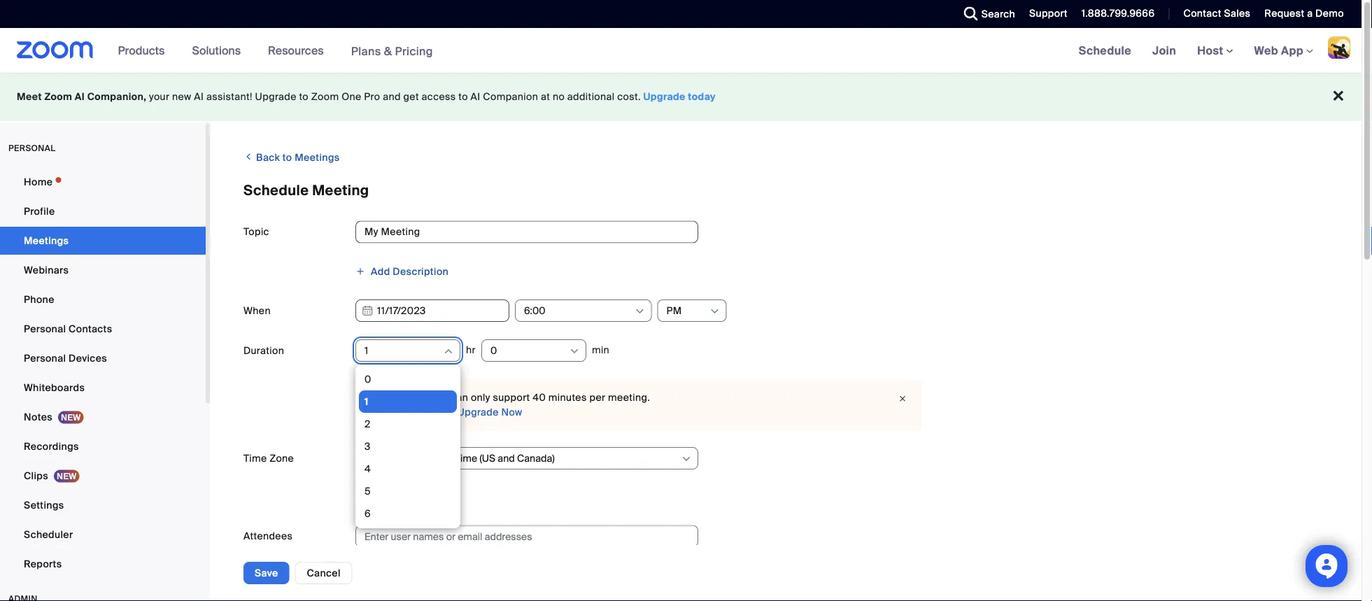 Task type: describe. For each thing, give the bounding box(es) containing it.
When text field
[[356, 300, 509, 322]]

companion,
[[87, 90, 147, 103]]

contact
[[1184, 7, 1222, 20]]

request a demo
[[1265, 7, 1344, 20]]

meet zoom ai companion, footer
[[0, 73, 1362, 121]]

get
[[403, 90, 419, 103]]

solutions button
[[192, 28, 247, 73]]

upgrade today link
[[644, 90, 716, 103]]

your current plan can only support 40 minutes per meeting. need more time? upgrade now
[[367, 391, 650, 419]]

left image
[[244, 150, 254, 164]]

meeting
[[312, 182, 369, 199]]

your
[[149, 90, 170, 103]]

add description button
[[356, 261, 449, 282]]

at
[[541, 90, 550, 103]]

home
[[24, 175, 53, 188]]

meetings inside the personal menu menu
[[24, 234, 69, 247]]

zoom logo image
[[17, 41, 94, 59]]

recordings link
[[0, 432, 206, 460]]

when
[[244, 304, 271, 317]]

list box containing 0
[[359, 368, 457, 601]]

1 horizontal spatial meetings
[[295, 151, 340, 164]]

to inside back to meetings link
[[283, 151, 292, 164]]

solutions
[[192, 43, 241, 58]]

2
[[365, 417, 371, 430]]

clips link
[[0, 462, 206, 490]]

4
[[365, 462, 371, 475]]

add
[[371, 265, 390, 278]]

webinars link
[[0, 256, 206, 284]]

back to meetings link
[[244, 146, 340, 169]]

meet zoom ai companion, your new ai assistant! upgrade to zoom one pro and get access to ai companion at no additional cost. upgrade today
[[17, 90, 716, 103]]

5
[[365, 485, 371, 498]]

select start time text field
[[524, 300, 634, 321]]

recordings
[[24, 440, 79, 453]]

personal for personal contacts
[[24, 322, 66, 335]]

2 zoom from the left
[[311, 90, 339, 103]]

duration
[[244, 344, 284, 357]]

reports link
[[0, 550, 206, 578]]

now
[[501, 406, 523, 419]]

schedule for schedule meeting
[[244, 182, 309, 199]]

products button
[[118, 28, 171, 73]]

2 horizontal spatial upgrade
[[644, 90, 686, 103]]

description
[[393, 265, 449, 278]]

search button
[[954, 0, 1019, 28]]

min
[[592, 343, 610, 356]]

only
[[471, 391, 490, 404]]

meetings navigation
[[1068, 28, 1362, 74]]

webinars
[[24, 263, 69, 276]]

meeting.
[[608, 391, 650, 404]]

Topic text field
[[356, 221, 698, 243]]

close image
[[894, 392, 911, 406]]

scheduler link
[[0, 521, 206, 549]]

resources button
[[268, 28, 330, 73]]

save button
[[244, 562, 289, 584]]

notes
[[24, 410, 52, 423]]

notes link
[[0, 403, 206, 431]]

0 1 2 3 4 5 6
[[365, 373, 371, 520]]

assistant!
[[206, 90, 252, 103]]

Persistent Chat, enter email address,Enter user names or email addresses text field
[[365, 526, 677, 547]]

1.888.799.9666 button up the schedule link
[[1082, 7, 1155, 20]]

banner containing products
[[0, 28, 1362, 74]]

pricing
[[395, 44, 433, 58]]

upgrade now link
[[455, 406, 523, 419]]

topic
[[244, 225, 269, 238]]

profile link
[[0, 197, 206, 225]]

add image
[[356, 266, 365, 276]]

1 horizontal spatial show options image
[[634, 306, 646, 317]]

select time zone text field
[[365, 448, 680, 469]]

a
[[1307, 7, 1313, 20]]

products
[[118, 43, 165, 58]]

plans & pricing
[[351, 44, 433, 58]]

cancel
[[307, 567, 341, 579]]

time?
[[423, 406, 449, 419]]

phone
[[24, 293, 54, 306]]

personal contacts link
[[0, 315, 206, 343]]

back
[[256, 151, 280, 164]]

additional
[[567, 90, 615, 103]]

upgrade inside your current plan can only support 40 minutes per meeting. need more time? upgrade now
[[457, 406, 499, 419]]

companion
[[483, 90, 538, 103]]

1.888.799.9666
[[1082, 7, 1155, 20]]

1 vertical spatial show options image
[[681, 453, 692, 465]]

one
[[342, 90, 362, 103]]

0 button
[[491, 340, 568, 361]]

3
[[365, 440, 371, 453]]



Task type: vqa. For each thing, say whether or not it's contained in the screenshot.
ADMIN
no



Task type: locate. For each thing, give the bounding box(es) containing it.
whiteboards
[[24, 381, 85, 394]]

1 vertical spatial 0
[[365, 373, 371, 386]]

1 1 from the top
[[365, 344, 369, 357]]

40
[[533, 391, 546, 404]]

2 personal from the top
[[24, 352, 66, 365]]

meeting
[[422, 491, 461, 504]]

1 inside 0 1 2 3 4 5 6
[[365, 395, 369, 408]]

hide options image
[[443, 346, 454, 357]]

personal up 'whiteboards'
[[24, 352, 66, 365]]

sales
[[1224, 7, 1251, 20]]

0 vertical spatial 0
[[491, 344, 497, 357]]

settings
[[24, 499, 64, 512]]

0 horizontal spatial zoom
[[44, 90, 72, 103]]

3 ai from the left
[[471, 90, 480, 103]]

show options image left min
[[569, 346, 580, 357]]

schedule down back
[[244, 182, 309, 199]]

time zone
[[244, 452, 294, 465]]

zoom left one
[[311, 90, 339, 103]]

0 horizontal spatial show options image
[[569, 346, 580, 357]]

no
[[553, 90, 565, 103]]

meetings
[[295, 151, 340, 164], [24, 234, 69, 247]]

2 ai from the left
[[194, 90, 204, 103]]

your
[[367, 391, 388, 404]]

1 horizontal spatial upgrade
[[457, 406, 499, 419]]

0 horizontal spatial meetings
[[24, 234, 69, 247]]

to
[[299, 90, 309, 103], [459, 90, 468, 103], [283, 151, 292, 164]]

and
[[383, 90, 401, 103]]

meet
[[17, 90, 42, 103]]

reports
[[24, 557, 62, 570]]

resources
[[268, 43, 324, 58]]

1 horizontal spatial schedule
[[1079, 43, 1132, 58]]

&
[[384, 44, 392, 58]]

devices
[[69, 352, 107, 365]]

app
[[1281, 43, 1304, 58]]

personal contacts
[[24, 322, 112, 335]]

current
[[391, 391, 425, 404]]

scheduler
[[24, 528, 73, 541]]

0 horizontal spatial upgrade
[[255, 90, 297, 103]]

upgrade
[[255, 90, 297, 103], [644, 90, 686, 103], [457, 406, 499, 419]]

banner
[[0, 28, 1362, 74]]

to right back
[[283, 151, 292, 164]]

zoom right meet
[[44, 90, 72, 103]]

pro
[[364, 90, 380, 103]]

meetings up webinars
[[24, 234, 69, 247]]

1 horizontal spatial show options image
[[709, 306, 720, 317]]

save
[[255, 567, 278, 579]]

plan
[[428, 391, 448, 404]]

join
[[1153, 43, 1177, 58]]

personal devices
[[24, 352, 107, 365]]

to right access
[[459, 90, 468, 103]]

cancel button
[[295, 562, 353, 584]]

zoom
[[44, 90, 72, 103], [311, 90, 339, 103]]

access
[[422, 90, 456, 103]]

1 zoom from the left
[[44, 90, 72, 103]]

ai left companion,
[[75, 90, 85, 103]]

plans
[[351, 44, 381, 58]]

1 inside dropdown button
[[365, 344, 369, 357]]

1 vertical spatial show options image
[[569, 346, 580, 357]]

0 up your
[[365, 373, 371, 386]]

1 vertical spatial 1
[[365, 395, 369, 408]]

plans & pricing link
[[351, 44, 433, 58], [351, 44, 433, 58]]

clips
[[24, 469, 48, 482]]

schedule
[[1079, 43, 1132, 58], [244, 182, 309, 199]]

recurring meeting
[[372, 491, 461, 504]]

request
[[1265, 7, 1305, 20]]

0 inside list box
[[365, 373, 371, 386]]

upgrade down the only
[[457, 406, 499, 419]]

1 vertical spatial personal
[[24, 352, 66, 365]]

schedule down 1.888.799.9666
[[1079, 43, 1132, 58]]

0 vertical spatial personal
[[24, 322, 66, 335]]

whiteboards link
[[0, 374, 206, 402]]

1 up 2
[[365, 395, 369, 408]]

web
[[1254, 43, 1279, 58]]

pm
[[667, 304, 682, 317]]

settings link
[[0, 491, 206, 519]]

0 horizontal spatial schedule
[[244, 182, 309, 199]]

personal
[[8, 143, 56, 154]]

1.888.799.9666 button up join
[[1071, 0, 1159, 28]]

phone link
[[0, 286, 206, 314]]

host button
[[1198, 43, 1233, 58]]

join link
[[1142, 28, 1187, 73]]

can
[[451, 391, 468, 404]]

1 horizontal spatial 0
[[491, 344, 497, 357]]

0 horizontal spatial ai
[[75, 90, 85, 103]]

ai right new
[[194, 90, 204, 103]]

show options image
[[709, 306, 720, 317], [681, 453, 692, 465]]

product information navigation
[[108, 28, 444, 74]]

host
[[1198, 43, 1226, 58]]

profile
[[24, 205, 55, 218]]

time
[[244, 452, 267, 465]]

support
[[493, 391, 530, 404]]

web app
[[1254, 43, 1304, 58]]

2 horizontal spatial ai
[[471, 90, 480, 103]]

0 vertical spatial show options image
[[709, 306, 720, 317]]

cost.
[[617, 90, 641, 103]]

1 ai from the left
[[75, 90, 85, 103]]

personal menu menu
[[0, 168, 206, 579]]

meetings up schedule meeting
[[295, 151, 340, 164]]

upgrade right the cost.
[[644, 90, 686, 103]]

web app button
[[1254, 43, 1314, 58]]

list box
[[359, 368, 457, 601]]

6
[[365, 507, 371, 520]]

schedule inside meetings navigation
[[1079, 43, 1132, 58]]

minutes
[[549, 391, 587, 404]]

0 for 0 1 2 3 4 5 6
[[365, 373, 371, 386]]

2 1 from the top
[[365, 395, 369, 408]]

per
[[590, 391, 606, 404]]

show options image
[[634, 306, 646, 317], [569, 346, 580, 357]]

1 up your
[[365, 344, 369, 357]]

show options image left pm
[[634, 306, 646, 317]]

0 vertical spatial meetings
[[295, 151, 340, 164]]

need
[[367, 406, 393, 419]]

schedule meeting
[[244, 182, 369, 199]]

1 horizontal spatial ai
[[194, 90, 204, 103]]

1 horizontal spatial zoom
[[311, 90, 339, 103]]

personal down phone at the left of page
[[24, 322, 66, 335]]

contacts
[[69, 322, 112, 335]]

0 vertical spatial schedule
[[1079, 43, 1132, 58]]

0 vertical spatial show options image
[[634, 306, 646, 317]]

meetings link
[[0, 227, 206, 255]]

1 horizontal spatial to
[[299, 90, 309, 103]]

schedule link
[[1068, 28, 1142, 73]]

add description
[[371, 265, 449, 278]]

support
[[1029, 7, 1068, 20]]

schedule for schedule
[[1079, 43, 1132, 58]]

contact sales
[[1184, 7, 1251, 20]]

0
[[491, 344, 497, 357], [365, 373, 371, 386]]

back to meetings
[[254, 151, 340, 164]]

personal devices link
[[0, 344, 206, 372]]

personal for personal devices
[[24, 352, 66, 365]]

profile picture image
[[1328, 36, 1351, 59]]

home link
[[0, 168, 206, 196]]

recurring
[[372, 491, 419, 504]]

new
[[172, 90, 191, 103]]

0 right hr
[[491, 344, 497, 357]]

0 horizontal spatial show options image
[[681, 453, 692, 465]]

2 horizontal spatial to
[[459, 90, 468, 103]]

0 for 0
[[491, 344, 497, 357]]

0 horizontal spatial 0
[[365, 373, 371, 386]]

to down "resources" dropdown button
[[299, 90, 309, 103]]

1 vertical spatial meetings
[[24, 234, 69, 247]]

0 inside popup button
[[491, 344, 497, 357]]

ai left 'companion'
[[471, 90, 480, 103]]

0 vertical spatial 1
[[365, 344, 369, 357]]

0 horizontal spatial to
[[283, 151, 292, 164]]

attendees
[[244, 530, 293, 543]]

1 personal from the top
[[24, 322, 66, 335]]

1 vertical spatial schedule
[[244, 182, 309, 199]]

upgrade down product information navigation
[[255, 90, 297, 103]]



